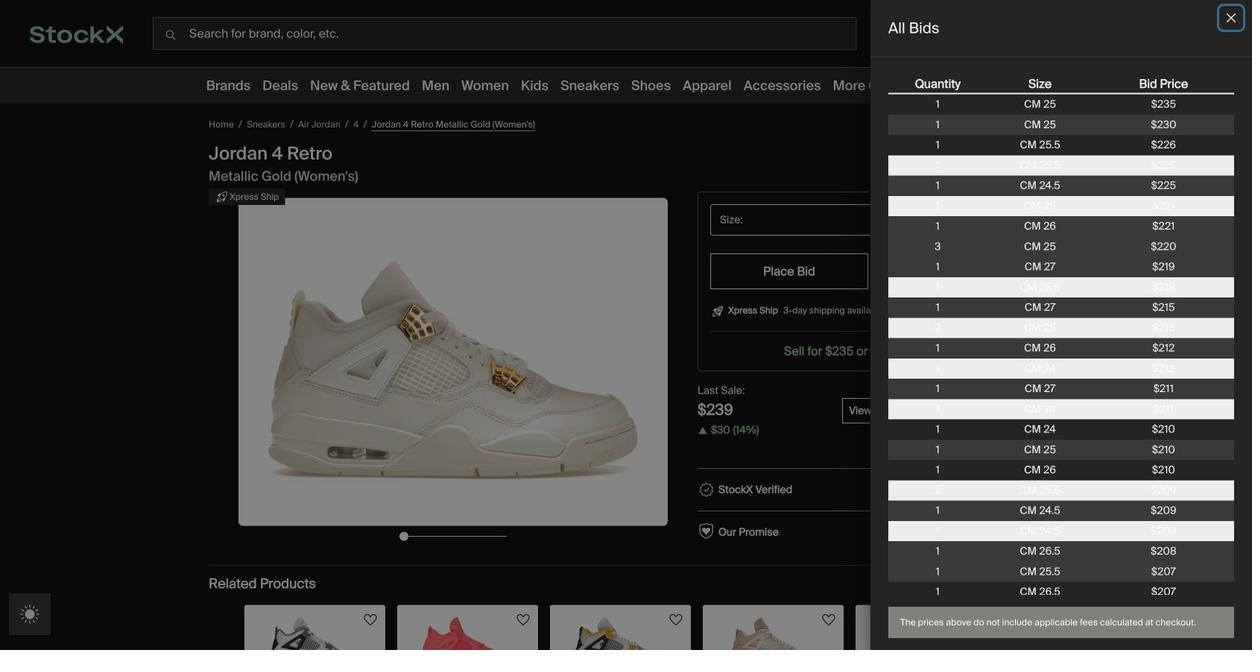 Task type: vqa. For each thing, say whether or not it's contained in the screenshot.
23th ROW from the top
yes



Task type: describe. For each thing, give the bounding box(es) containing it.
15 row from the top
[[889, 358, 1235, 379]]

22 row from the top
[[889, 501, 1235, 521]]

add to portfolio image
[[969, 114, 990, 135]]

5 row from the top
[[889, 155, 1235, 176]]

26 row from the top
[[889, 582, 1235, 602]]

9 row from the top
[[889, 237, 1235, 257]]

19 row from the top
[[889, 440, 1235, 460]]

jordan 4 retro seafoam (women's) image
[[263, 617, 367, 650]]

14 row from the top
[[889, 338, 1235, 358]]

12 row from the top
[[889, 297, 1235, 318]]

18 row from the top
[[889, 419, 1235, 440]]

20 row from the top
[[889, 460, 1235, 480]]

10 row from the top
[[889, 257, 1235, 277]]

21 row from the top
[[889, 480, 1235, 501]]

4 row from the top
[[889, 135, 1235, 155]]

11 row from the top
[[889, 277, 1235, 297]]

6 row from the top
[[889, 176, 1235, 196]]



Task type: locate. For each thing, give the bounding box(es) containing it.
16 row from the top
[[889, 379, 1235, 399]]

jordan 4 retro vivid sulfur (women's) image
[[569, 617, 673, 650]]

24 row from the top
[[889, 541, 1235, 562]]

jordan 4 retro shimmer (women's) image
[[721, 617, 826, 650]]

follow image for jordan 4 retro seafoam (women's) image
[[362, 611, 380, 629]]

1 follow image from the left
[[362, 611, 380, 629]]

toggle promise value prop image
[[1021, 525, 1036, 540]]

25 row from the top
[[889, 562, 1235, 582]]

3 follow image from the left
[[667, 611, 685, 629]]

17 row from the top
[[889, 399, 1235, 419]]

7 row from the top
[[889, 196, 1235, 216]]

row group
[[889, 94, 1235, 650]]

follow image
[[973, 611, 991, 629]]

2 row from the top
[[889, 94, 1235, 115]]

toggle authenticity value prop image
[[1021, 482, 1036, 497]]

follow image for jordan 4 retro hot punch (women's) image
[[514, 611, 532, 629]]

product category switcher element
[[0, 68, 1253, 104]]

4 follow image from the left
[[820, 611, 838, 629]]

follow image for jordan 4 retro shimmer (women's) image
[[820, 611, 838, 629]]

jordan 4 retro hot punch (women's) image
[[416, 617, 520, 650]]

jordan 4 retro metallic gold (women's) 0 image
[[239, 198, 668, 526]]

8 row from the top
[[889, 216, 1235, 237]]

favorite image
[[996, 114, 1017, 135]]

13 row from the top
[[889, 318, 1235, 338]]

2 follow image from the left
[[514, 611, 532, 629]]

3 row from the top
[[889, 115, 1235, 135]]

table
[[889, 75, 1235, 650]]

switch to light mode image
[[17, 601, 43, 627]]

Search... search field
[[153, 17, 857, 50]]

dialog
[[871, 0, 1253, 650]]

23 row from the top
[[889, 521, 1235, 541]]

follow image
[[362, 611, 380, 629], [514, 611, 532, 629], [667, 611, 685, 629], [820, 611, 838, 629]]

follow image for 'jordan 4 retro vivid sulfur (women's)' image
[[667, 611, 685, 629]]

row
[[889, 75, 1235, 94], [889, 94, 1235, 115], [889, 115, 1235, 135], [889, 135, 1235, 155], [889, 155, 1235, 176], [889, 176, 1235, 196], [889, 196, 1235, 216], [889, 216, 1235, 237], [889, 237, 1235, 257], [889, 257, 1235, 277], [889, 277, 1235, 297], [889, 297, 1235, 318], [889, 318, 1235, 338], [889, 338, 1235, 358], [889, 358, 1235, 379], [889, 379, 1235, 399], [889, 399, 1235, 419], [889, 419, 1235, 440], [889, 440, 1235, 460], [889, 460, 1235, 480], [889, 480, 1235, 501], [889, 501, 1235, 521], [889, 521, 1235, 541], [889, 541, 1235, 562], [889, 562, 1235, 582], [889, 582, 1235, 602]]

stockx logo image
[[30, 25, 123, 44]]

close image
[[1227, 13, 1236, 22]]

share image
[[1023, 114, 1044, 135]]

1 row from the top
[[889, 75, 1235, 94]]

jordan 4 retro fossil (women's) image
[[874, 617, 979, 650]]



